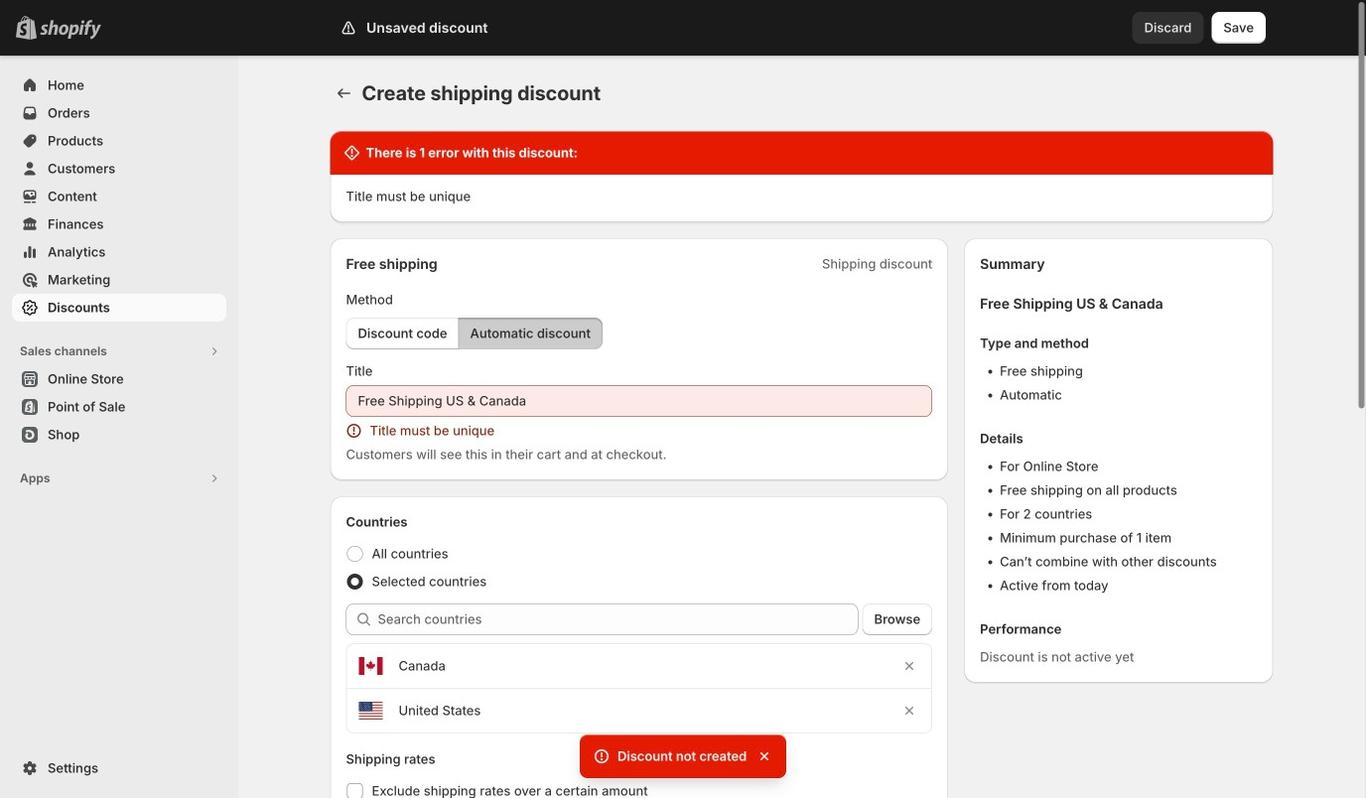 Task type: locate. For each thing, give the bounding box(es) containing it.
Search countries text field
[[378, 604, 858, 635]]

None text field
[[346, 385, 932, 417]]

shopify image
[[40, 20, 101, 39]]



Task type: vqa. For each thing, say whether or not it's contained in the screenshot.
text box
yes



